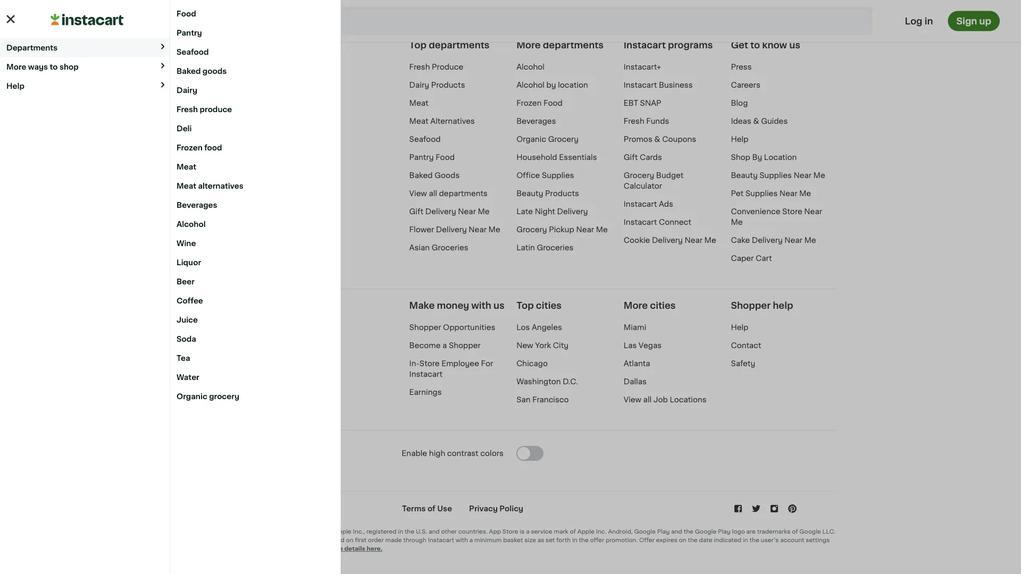 Task type: vqa. For each thing, say whether or not it's contained in the screenshot.
Near corresponding to Beauty Supplies Near Me
yes



Task type: describe. For each thing, give the bounding box(es) containing it.
us for get to know us
[[789, 41, 800, 50]]

1 horizontal spatial grocery
[[548, 135, 579, 143]]

baked goods link
[[170, 62, 340, 81]]

products for dairy products
[[431, 81, 465, 89]]

0 vertical spatial a
[[442, 342, 447, 349]]

log
[[905, 16, 922, 26]]

2 vertical spatial help
[[731, 324, 748, 331]]

get for get to know us
[[731, 41, 748, 50]]

las vegas link
[[624, 342, 662, 349]]

near for pet supplies near me
[[780, 190, 797, 197]]

1 offer from the left
[[314, 537, 329, 543]]

0 vertical spatial beverages
[[516, 117, 556, 125]]

log in
[[905, 16, 933, 26]]

more ways to shop
[[6, 63, 79, 70]]

2 help link from the top
[[731, 324, 748, 331]]

facebook image
[[733, 503, 744, 514]]

fresh funds link
[[624, 117, 669, 125]]

safety link
[[731, 360, 755, 367]]

2 horizontal spatial a
[[526, 529, 529, 535]]

opportunities
[[443, 324, 495, 331]]

frozen food
[[516, 99, 563, 107]]

top for top departments
[[409, 41, 427, 50]]

shopper opportunities link
[[409, 324, 495, 331]]

snap
[[640, 99, 661, 107]]

dallas link
[[624, 378, 647, 385]]

make
[[409, 301, 435, 310]]

products for beauty products
[[545, 190, 579, 197]]

in inside button
[[925, 16, 933, 26]]

convenience
[[731, 208, 780, 215]]

organic grocery
[[516, 135, 579, 143]]

shopper for shopper opportunities
[[409, 324, 441, 331]]

san francisco link
[[516, 396, 569, 404]]

supplies for departments
[[542, 172, 574, 179]]

me for convenience store near me
[[731, 218, 743, 226]]

of left use
[[428, 505, 435, 513]]

seafood inside main menu dialog
[[177, 48, 209, 56]]

grocery
[[209, 393, 239, 400]]

1 vertical spatial promotion.
[[277, 546, 309, 552]]

made
[[385, 537, 402, 543]]

tea
[[177, 355, 190, 362]]

by
[[752, 154, 762, 161]]

beer link
[[170, 272, 340, 291]]

coupons
[[662, 135, 696, 143]]

frozen food link
[[170, 138, 340, 157]]

1 and from the left
[[224, 529, 235, 535]]

pet
[[731, 190, 744, 197]]

0 vertical spatial terms
[[402, 505, 426, 513]]

atlanta
[[624, 360, 650, 367]]

2 google from the left
[[695, 529, 716, 535]]

instacart logo image
[[50, 14, 124, 26]]

2 on from the left
[[679, 537, 686, 543]]

promos & coupons
[[624, 135, 696, 143]]

liquor link
[[170, 253, 340, 272]]

with for deliveries
[[273, 41, 293, 50]]

in right indicated
[[743, 537, 748, 543]]

caper
[[731, 255, 754, 262]]

me for cookie delivery near me
[[704, 237, 716, 244]]

0 vertical spatial to
[[750, 41, 760, 50]]

terms of use link
[[402, 505, 452, 513]]

view for view more details here.
[[311, 546, 326, 552]]

1 horizontal spatial meat link
[[409, 99, 428, 107]]

here.
[[367, 546, 382, 552]]

enable
[[402, 450, 427, 457]]

near for beauty supplies near me
[[794, 172, 812, 179]]

food for frozen food
[[544, 99, 563, 107]]

terms inside apple and the apple logo are trademarks of apple inc., registered in the u.s. and other countries. app store is a service mark of apple inc. android, google play and the google play logo are trademarks of google llc. terms for free delivery (first order): offer valid on first order made through instacart with a minimum basket size as set forth in the offer promotion. offer expires on the date indicated in the user's account settings or displayed in the offer promotion.
[[206, 537, 224, 543]]

gift cards link
[[624, 154, 662, 161]]

1 google from the left
[[634, 529, 656, 535]]

colors
[[480, 450, 504, 457]]

baked goods
[[177, 68, 227, 75]]

organic grocery link
[[516, 135, 579, 143]]

in-
[[409, 360, 420, 367]]

soda link
[[170, 330, 340, 349]]

get for get deliveries with instacart
[[206, 41, 223, 50]]

beauty for beauty supplies near me
[[731, 172, 758, 179]]

delivery for flower delivery near me
[[436, 226, 467, 233]]

by
[[546, 81, 556, 89]]

new
[[516, 342, 533, 349]]

meat alternatives link
[[409, 117, 475, 125]]

new york city
[[516, 342, 569, 349]]

ideas
[[731, 117, 751, 125]]

food
[[204, 144, 222, 152]]

pantry link
[[170, 23, 340, 43]]

delivery for gift delivery near me
[[425, 208, 456, 215]]

help button
[[0, 76, 170, 95]]

instacart home image
[[38, 14, 118, 26]]

alcohol for alcohol by location
[[516, 81, 545, 89]]

size
[[524, 537, 536, 543]]

flower delivery near me
[[409, 226, 500, 233]]

gift for gift delivery near me
[[409, 208, 423, 215]]

dairy for dairy
[[177, 87, 197, 94]]

top cities
[[516, 301, 562, 310]]

office supplies
[[516, 172, 574, 179]]

cake
[[731, 237, 750, 244]]

beauty for beauty products
[[516, 190, 543, 197]]

1 horizontal spatial a
[[469, 537, 473, 543]]

0 horizontal spatial seafood link
[[170, 43, 340, 62]]

money
[[437, 301, 469, 310]]

top for top cities
[[516, 301, 534, 310]]

late night delivery
[[516, 208, 588, 215]]

& for promos
[[654, 135, 660, 143]]

1 vertical spatial offer
[[261, 546, 276, 552]]

gift delivery near me link
[[409, 208, 490, 215]]

cities for more cities
[[650, 301, 676, 310]]

coffee link
[[170, 291, 340, 311]]

instacart ads
[[624, 200, 673, 208]]

3 apple from the left
[[334, 529, 351, 535]]

grocery for grocery budget calculator
[[624, 172, 654, 179]]

of up valid
[[327, 529, 333, 535]]

grocery for grocery pickup near me
[[516, 226, 547, 233]]

shop by location
[[731, 154, 797, 161]]

ebt
[[624, 99, 638, 107]]

service
[[531, 529, 552, 535]]

grocery pickup near me
[[516, 226, 608, 233]]

1 are from the left
[[281, 529, 290, 535]]

1 vertical spatial seafood
[[409, 135, 441, 143]]

in up made
[[398, 529, 403, 535]]

office supplies link
[[516, 172, 574, 179]]

of up the account
[[792, 529, 798, 535]]

of right mark
[[570, 529, 576, 535]]

alcohol inside main menu dialog
[[177, 221, 206, 228]]

view for view all job locations
[[624, 396, 641, 404]]

apple and the apple logo are trademarks of apple inc., registered in the u.s. and other countries. app store is a service mark of apple inc. android, google play and the google play logo are trademarks of google llc. terms for free delivery (first order): offer valid on first order made through instacart with a minimum basket size as set forth in the offer promotion. offer expires on the date indicated in the user's account settings or displayed in the offer promotion.
[[206, 529, 835, 552]]

inc.,
[[353, 529, 365, 535]]

city
[[553, 342, 569, 349]]

chicago
[[516, 360, 548, 367]]

displayed
[[213, 546, 242, 552]]

delivery inside apple and the apple logo are trademarks of apple inc., registered in the u.s. and other countries. app store is a service mark of apple inc. android, google play and the google play logo are trademarks of google llc. terms for free delivery (first order): offer valid on first order made through instacart with a minimum basket size as set forth in the offer promotion. offer expires on the date indicated in the user's account settings or displayed in the offer promotion.
[[249, 537, 274, 543]]

latin groceries link
[[516, 244, 573, 251]]

new york city link
[[516, 342, 569, 349]]

press link
[[731, 63, 752, 71]]

essentials
[[559, 154, 597, 161]]

supplies for to
[[760, 172, 792, 179]]

instacart ads link
[[624, 200, 673, 208]]

user's
[[761, 537, 779, 543]]

meat left alternatives
[[409, 117, 428, 125]]

cards
[[640, 154, 662, 161]]

asian groceries
[[409, 244, 468, 251]]

1 help link from the top
[[731, 135, 748, 143]]

meat down dairy products link
[[409, 99, 428, 107]]

1 trademarks from the left
[[292, 529, 325, 535]]

close main menu image
[[4, 13, 17, 26]]

in down free
[[244, 546, 249, 552]]

fresh for fresh produce
[[409, 63, 430, 71]]

connect
[[659, 218, 691, 226]]

groceries for more
[[537, 244, 573, 251]]

asian
[[409, 244, 430, 251]]

water
[[177, 374, 199, 381]]

minimum
[[474, 537, 502, 543]]

supplies up the convenience
[[745, 190, 778, 197]]

near for gift delivery near me
[[458, 208, 476, 215]]

date
[[699, 537, 712, 543]]

all for job
[[643, 396, 652, 404]]

us for make money with us
[[493, 301, 505, 310]]

high
[[429, 450, 445, 457]]

order):
[[292, 537, 313, 543]]

locations
[[670, 396, 707, 404]]

me for gift delivery near me
[[478, 208, 490, 215]]

indicated
[[714, 537, 741, 543]]

2 play from the left
[[718, 529, 731, 535]]

meat down frozen food
[[177, 163, 196, 171]]

1 vertical spatial meat link
[[170, 157, 340, 177]]

night
[[535, 208, 555, 215]]

cookie delivery near me
[[624, 237, 716, 244]]

1 vertical spatial seafood link
[[409, 135, 441, 143]]

fresh for fresh produce
[[177, 106, 198, 113]]



Task type: locate. For each thing, give the bounding box(es) containing it.
organic down water
[[177, 393, 207, 400]]

1 horizontal spatial groceries
[[537, 244, 573, 251]]

near down gift delivery near me
[[469, 226, 487, 233]]

alcohol by location
[[516, 81, 588, 89]]

earnings
[[409, 389, 442, 396]]

2 and from the left
[[429, 529, 440, 535]]

supplies up pet supplies near me
[[760, 172, 792, 179]]

instacart shopper app logo image up baked goods
[[185, 34, 203, 52]]

know
[[762, 41, 787, 50]]

atlanta link
[[624, 360, 650, 367]]

delivery
[[425, 208, 456, 215], [557, 208, 588, 215], [436, 226, 467, 233], [652, 237, 683, 244], [752, 237, 783, 244], [249, 537, 274, 543]]

1 horizontal spatial fresh
[[409, 63, 430, 71]]

departments
[[429, 41, 490, 50], [543, 41, 604, 50], [439, 190, 488, 197]]

2 horizontal spatial grocery
[[624, 172, 654, 179]]

organic for organic grocery
[[177, 393, 207, 400]]

help link up contact on the bottom right of page
[[731, 324, 748, 331]]

1 vertical spatial beauty
[[516, 190, 543, 197]]

2 vertical spatial food
[[436, 154, 455, 161]]

alcohol up frozen food
[[516, 81, 545, 89]]

are up (first
[[281, 529, 290, 535]]

departments up produce
[[429, 41, 490, 50]]

0 horizontal spatial beverages link
[[170, 196, 340, 215]]

1 horizontal spatial alcohol link
[[516, 63, 545, 71]]

0 horizontal spatial and
[[224, 529, 235, 535]]

instacart+
[[624, 63, 661, 71]]

meat link down deli link
[[170, 157, 340, 177]]

convenience store near me link
[[731, 208, 822, 226]]

instacart shopper app logo image for top
[[185, 34, 203, 52]]

1 vertical spatial pantry
[[409, 154, 434, 161]]

1 horizontal spatial organic
[[516, 135, 546, 143]]

near for flower delivery near me
[[469, 226, 487, 233]]

3 and from the left
[[671, 529, 682, 535]]

near down connect at the right top
[[685, 237, 703, 244]]

google up settings
[[799, 529, 821, 535]]

ways
[[28, 63, 48, 70]]

alcohol up wine
[[177, 221, 206, 228]]

in right forth
[[572, 537, 577, 543]]

with up opportunities
[[471, 301, 491, 310]]

1 horizontal spatial and
[[429, 529, 440, 535]]

baked inside main menu dialog
[[177, 68, 201, 75]]

0 horizontal spatial food
[[177, 10, 196, 18]]

departments up gift delivery near me link
[[439, 190, 488, 197]]

delivery down connect at the right top
[[652, 237, 683, 244]]

goods
[[203, 68, 227, 75]]

store down pet supplies near me link
[[782, 208, 802, 215]]

2 horizontal spatial view
[[624, 396, 641, 404]]

fresh inside main menu dialog
[[177, 106, 198, 113]]

trademarks up user's
[[757, 529, 790, 535]]

1 get from the left
[[206, 41, 223, 50]]

pantry inside "link"
[[177, 29, 202, 37]]

are
[[281, 529, 290, 535], [746, 529, 756, 535]]

sign up button
[[948, 11, 1000, 31]]

me for flower delivery near me
[[488, 226, 500, 233]]

beverages inside beverages link
[[177, 202, 217, 209]]

fresh up deli at the left top
[[177, 106, 198, 113]]

frozen for frozen food
[[177, 144, 202, 152]]

on right expires
[[679, 537, 686, 543]]

ios app store logo image
[[206, 63, 214, 71]]

offer
[[590, 537, 604, 543], [261, 546, 276, 552]]

1 vertical spatial baked
[[409, 172, 433, 179]]

& for ideas
[[753, 117, 759, 125]]

1 vertical spatial products
[[545, 190, 579, 197]]

1 horizontal spatial play
[[718, 529, 731, 535]]

registered
[[366, 529, 396, 535]]

to inside 'dropdown button'
[[50, 63, 58, 70]]

near down convenience store near me
[[785, 237, 802, 244]]

0 vertical spatial pantry
[[177, 29, 202, 37]]

baked left the ios app store logo
[[177, 68, 201, 75]]

1 vertical spatial top
[[516, 301, 534, 310]]

become a shopper
[[409, 342, 481, 349]]

for
[[225, 537, 233, 543]]

a right 'is' at right bottom
[[526, 529, 529, 535]]

alcohol by location link
[[516, 81, 588, 89]]

delivery for cake delivery near me
[[752, 237, 783, 244]]

near for cookie delivery near me
[[685, 237, 703, 244]]

for
[[481, 360, 493, 367]]

play up indicated
[[718, 529, 731, 535]]

beauty down office
[[516, 190, 543, 197]]

top departments
[[409, 41, 490, 50]]

twitter image
[[751, 503, 762, 514]]

1 vertical spatial to
[[50, 63, 58, 70]]

0 vertical spatial meat link
[[409, 99, 428, 107]]

deliveries
[[225, 41, 270, 50]]

alcohol link up alcohol by location 'link'
[[516, 63, 545, 71]]

meat alternatives
[[177, 182, 243, 190]]

store up basket
[[502, 529, 518, 535]]

near down beauty supplies near me link
[[780, 190, 797, 197]]

more inside 'dropdown button'
[[6, 63, 26, 70]]

store down become on the bottom
[[420, 360, 440, 367]]

2 are from the left
[[746, 529, 756, 535]]

help inside dropdown button
[[6, 82, 24, 90]]

1 instacart shopper app logo image from the top
[[185, 34, 203, 52]]

3 google from the left
[[799, 529, 821, 535]]

store inside apple and the apple logo are trademarks of apple inc., registered in the u.s. and other countries. app store is a service mark of apple inc. android, google play and the google play logo are trademarks of google llc. terms for free delivery (first order): offer valid on first order made through instacart with a minimum basket size as set forth in the offer promotion. offer expires on the date indicated in the user's account settings or displayed in the offer promotion.
[[502, 529, 518, 535]]

me for cake delivery near me
[[804, 237, 816, 244]]

2 vertical spatial view
[[311, 546, 326, 552]]

1 horizontal spatial frozen
[[516, 99, 542, 107]]

u.s.
[[416, 529, 427, 535]]

with for money
[[471, 301, 491, 310]]

cities up the vegas
[[650, 301, 676, 310]]

top up the los
[[516, 301, 534, 310]]

2 horizontal spatial fresh
[[624, 117, 644, 125]]

get up the ios app store logo
[[206, 41, 223, 50]]

1 vertical spatial help link
[[731, 324, 748, 331]]

trademarks up order):
[[292, 529, 325, 535]]

0 vertical spatial frozen
[[516, 99, 542, 107]]

organic grocery link
[[170, 387, 340, 406]]

1 horizontal spatial logo
[[732, 529, 745, 535]]

order
[[368, 537, 384, 543]]

0 horizontal spatial groceries
[[432, 244, 468, 251]]

1 horizontal spatial seafood
[[409, 135, 441, 143]]

logo up (first
[[267, 529, 280, 535]]

all
[[429, 190, 437, 197], [643, 396, 652, 404]]

1 horizontal spatial to
[[750, 41, 760, 50]]

shop
[[60, 63, 79, 70]]

alcohol up alcohol by location 'link'
[[516, 63, 545, 71]]

pinterest image
[[787, 503, 798, 514]]

ios link
[[221, 62, 234, 72]]

1 vertical spatial beverages
[[177, 202, 217, 209]]

1 horizontal spatial us
[[789, 41, 800, 50]]

1 play from the left
[[657, 529, 670, 535]]

0 vertical spatial promotion.
[[606, 537, 638, 543]]

0 vertical spatial seafood link
[[170, 43, 340, 62]]

with
[[273, 41, 293, 50], [471, 301, 491, 310], [456, 537, 468, 543]]

0 vertical spatial beverages link
[[516, 117, 556, 125]]

mark
[[554, 529, 568, 535]]

departments for more departments
[[543, 41, 604, 50]]

0 vertical spatial help link
[[731, 135, 748, 143]]

meat inside meat alternatives link
[[177, 182, 196, 190]]

2 vertical spatial store
[[502, 529, 518, 535]]

francisco
[[532, 396, 569, 404]]

contrast
[[447, 450, 478, 457]]

0 horizontal spatial to
[[50, 63, 58, 70]]

pantry food
[[409, 154, 455, 161]]

delivery down 'view all departments' in the left top of the page
[[425, 208, 456, 215]]

top up fresh produce
[[409, 41, 427, 50]]

2 offer from the left
[[639, 537, 655, 543]]

store
[[782, 208, 802, 215], [420, 360, 440, 367], [502, 529, 518, 535]]

0 horizontal spatial offer
[[314, 537, 329, 543]]

to left shop
[[50, 63, 58, 70]]

dairy inside main menu dialog
[[177, 87, 197, 94]]

2 horizontal spatial google
[[799, 529, 821, 535]]

instacart inside apple and the apple logo are trademarks of apple inc., registered in the u.s. and other countries. app store is a service mark of apple inc. android, google play and the google play logo are trademarks of google llc. terms for free delivery (first order): offer valid on first order made through instacart with a minimum basket size as set forth in the offer promotion. offer expires on the date indicated in the user's account settings or displayed in the offer promotion.
[[428, 537, 454, 543]]

0 vertical spatial gift
[[624, 154, 638, 161]]

meat left the alternatives
[[177, 182, 196, 190]]

organic grocery
[[177, 393, 239, 400]]

store for in-
[[420, 360, 440, 367]]

0 horizontal spatial are
[[281, 529, 290, 535]]

near for convenience store near me
[[804, 208, 822, 215]]

0 horizontal spatial with
[[273, 41, 293, 50]]

employee
[[441, 360, 479, 367]]

me for grocery pickup near me
[[596, 226, 608, 233]]

all for departments
[[429, 190, 437, 197]]

more for more cities
[[624, 301, 648, 310]]

0 vertical spatial fresh
[[409, 63, 430, 71]]

all left job
[[643, 396, 652, 404]]

alternatives
[[430, 117, 475, 125]]

details
[[344, 546, 365, 552]]

get deliveries with instacart
[[206, 41, 337, 50]]

0 vertical spatial products
[[431, 81, 465, 89]]

safety
[[731, 360, 755, 367]]

location
[[764, 154, 797, 161]]

play up expires
[[657, 529, 670, 535]]

0 vertical spatial store
[[782, 208, 802, 215]]

& right the ideas
[[753, 117, 759, 125]]

and
[[224, 529, 235, 535], [429, 529, 440, 535], [671, 529, 682, 535]]

gift for gift cards
[[624, 154, 638, 161]]

frozen down alcohol by location 'link'
[[516, 99, 542, 107]]

near down location at the right of page
[[794, 172, 812, 179]]

terms
[[402, 505, 426, 513], [206, 537, 224, 543]]

shopper help
[[731, 301, 793, 310]]

0 horizontal spatial store
[[420, 360, 440, 367]]

0 horizontal spatial meat link
[[170, 157, 340, 177]]

us
[[789, 41, 800, 50], [493, 301, 505, 310]]

become a shopper link
[[409, 342, 481, 349]]

1 horizontal spatial beauty
[[731, 172, 758, 179]]

the
[[237, 529, 247, 535], [405, 529, 414, 535], [684, 529, 693, 535], [579, 537, 589, 543], [688, 537, 698, 543], [750, 537, 759, 543], [250, 546, 260, 552]]

baked for baked goods
[[409, 172, 433, 179]]

view down baked goods link
[[409, 190, 427, 197]]

more for more ways to shop
[[6, 63, 26, 70]]

help link up "shop" on the top
[[731, 135, 748, 143]]

and right u.s.
[[429, 529, 440, 535]]

beverages link up wine link
[[170, 196, 340, 215]]

d.c.
[[563, 378, 578, 385]]

1 vertical spatial alcohol link
[[170, 215, 340, 234]]

budget
[[656, 172, 684, 179]]

1 horizontal spatial offer
[[590, 537, 604, 543]]

0 horizontal spatial more
[[6, 63, 26, 70]]

gift down promos
[[624, 154, 638, 161]]

seafood up pantry food link
[[409, 135, 441, 143]]

organic inside main menu dialog
[[177, 393, 207, 400]]

ideas & guides
[[731, 117, 788, 125]]

1 horizontal spatial view
[[409, 190, 427, 197]]

baked for baked goods
[[177, 68, 201, 75]]

pet supplies near me
[[731, 190, 811, 197]]

deli link
[[170, 119, 340, 138]]

grocery up latin
[[516, 226, 547, 233]]

instacart shopper app logo image for make
[[185, 295, 203, 313]]

pantry for pantry food
[[409, 154, 434, 161]]

terms up "or" at bottom
[[206, 537, 224, 543]]

1 vertical spatial beverages link
[[170, 196, 340, 215]]

instacart shopper app logo image
[[185, 34, 203, 52], [185, 295, 203, 313]]

seafood link up ios
[[170, 43, 340, 62]]

0 horizontal spatial terms
[[206, 537, 224, 543]]

help down more ways to shop
[[6, 82, 24, 90]]

with right the deliveries
[[273, 41, 293, 50]]

cookie delivery near me link
[[624, 237, 716, 244]]

products up late night delivery
[[545, 190, 579, 197]]

2 horizontal spatial store
[[782, 208, 802, 215]]

shopper for shopper help
[[731, 301, 771, 310]]

wine
[[177, 240, 196, 247]]

near right pickup
[[576, 226, 594, 233]]

flower delivery near me link
[[409, 226, 500, 233]]

more for more departments
[[516, 41, 541, 50]]

0 horizontal spatial promotion.
[[277, 546, 309, 552]]

seafood up baked goods
[[177, 48, 209, 56]]

near down pet supplies near me link
[[804, 208, 822, 215]]

groceries down pickup
[[537, 244, 573, 251]]

beverages
[[516, 117, 556, 125], [177, 202, 217, 209]]

1 on from the left
[[346, 537, 353, 543]]

baked down pantry food link
[[409, 172, 433, 179]]

instacart inside in-store employee for instacart
[[409, 371, 443, 378]]

1 vertical spatial us
[[493, 301, 505, 310]]

2 groceries from the left
[[537, 244, 573, 251]]

in-store employee for instacart link
[[409, 360, 493, 378]]

0 vertical spatial seafood
[[177, 48, 209, 56]]

alcohol link up liquor link
[[170, 215, 340, 234]]

near inside convenience store near me
[[804, 208, 822, 215]]

0 vertical spatial shopper
[[731, 301, 771, 310]]

1 horizontal spatial terms
[[402, 505, 426, 513]]

york
[[535, 342, 551, 349]]

instacart+ link
[[624, 63, 661, 71]]

0 vertical spatial &
[[753, 117, 759, 125]]

careers
[[731, 81, 760, 89]]

meat link down dairy products link
[[409, 99, 428, 107]]

me for pet supplies near me
[[799, 190, 811, 197]]

2 horizontal spatial with
[[471, 301, 491, 310]]

0 horizontal spatial products
[[431, 81, 465, 89]]

seafood link up pantry food link
[[409, 135, 441, 143]]

dairy down fresh produce
[[409, 81, 429, 89]]

grocery inside grocery budget calculator
[[624, 172, 654, 179]]

me for beauty supplies near me
[[813, 172, 825, 179]]

liquor
[[177, 259, 201, 266]]

view left the more
[[311, 546, 326, 552]]

us up opportunities
[[493, 301, 505, 310]]

cookie
[[624, 237, 650, 244]]

up
[[979, 16, 991, 26]]

departments up location
[[543, 41, 604, 50]]

fresh down ebt on the right
[[624, 117, 644, 125]]

(first
[[275, 537, 290, 543]]

store for convenience
[[782, 208, 802, 215]]

0 horizontal spatial a
[[442, 342, 447, 349]]

1 horizontal spatial on
[[679, 537, 686, 543]]

fresh produce
[[177, 106, 232, 113]]

groceries down flower delivery near me link
[[432, 244, 468, 251]]

1 horizontal spatial pantry
[[409, 154, 434, 161]]

main menu dialog
[[0, 0, 1021, 574]]

2 logo from the left
[[732, 529, 745, 535]]

shopper left 'help'
[[731, 301, 771, 310]]

1 horizontal spatial all
[[643, 396, 652, 404]]

with down countries.
[[456, 537, 468, 543]]

1 horizontal spatial shopper
[[449, 342, 481, 349]]

1 horizontal spatial more
[[516, 41, 541, 50]]

instacart business link
[[624, 81, 693, 89]]

dairy products
[[409, 81, 465, 89]]

near for grocery pickup near me
[[576, 226, 594, 233]]

more up alcohol by location
[[516, 41, 541, 50]]

shopper up become on the bottom
[[409, 324, 441, 331]]

alcohol for the right alcohol link
[[516, 63, 545, 71]]

1 horizontal spatial beverages
[[516, 117, 556, 125]]

frozen for frozen food
[[516, 99, 542, 107]]

groceries for top
[[432, 244, 468, 251]]

2 vertical spatial grocery
[[516, 226, 547, 233]]

account
[[780, 537, 804, 543]]

1 cities from the left
[[536, 301, 562, 310]]

top
[[409, 41, 427, 50], [516, 301, 534, 310]]

washington d.c.
[[516, 378, 578, 385]]

me inside convenience store near me
[[731, 218, 743, 226]]

shopper up employee
[[449, 342, 481, 349]]

2 instacart shopper app logo image from the top
[[185, 295, 203, 313]]

near for cake delivery near me
[[785, 237, 802, 244]]

grocery up household essentials link
[[548, 135, 579, 143]]

a down countries.
[[469, 537, 473, 543]]

food for pantry food
[[436, 154, 455, 161]]

4 apple from the left
[[577, 529, 595, 535]]

all down baked goods link
[[429, 190, 437, 197]]

delivery for cookie delivery near me
[[652, 237, 683, 244]]

1 vertical spatial more
[[6, 63, 26, 70]]

0 vertical spatial alcohol
[[516, 63, 545, 71]]

help
[[6, 82, 24, 90], [731, 135, 748, 143], [731, 324, 748, 331]]

pantry for pantry
[[177, 29, 202, 37]]

fresh for fresh funds
[[624, 117, 644, 125]]

google right the android,
[[634, 529, 656, 535]]

1 logo from the left
[[267, 529, 280, 535]]

supplies
[[542, 172, 574, 179], [760, 172, 792, 179], [745, 190, 778, 197]]

wine link
[[170, 234, 340, 253]]

produce
[[432, 63, 463, 71]]

1 horizontal spatial gift
[[624, 154, 638, 161]]

cities for top cities
[[536, 301, 562, 310]]

view for view all departments
[[409, 190, 427, 197]]

1 vertical spatial alcohol
[[516, 81, 545, 89]]

2 apple from the left
[[248, 529, 265, 535]]

beverages down meat alternatives
[[177, 202, 217, 209]]

1 vertical spatial with
[[471, 301, 491, 310]]

logo up indicated
[[732, 529, 745, 535]]

0 horizontal spatial organic
[[177, 393, 207, 400]]

soda
[[177, 336, 196, 343]]

offer up the more
[[314, 537, 329, 543]]

2 horizontal spatial more
[[624, 301, 648, 310]]

0 vertical spatial with
[[273, 41, 293, 50]]

dairy for dairy products
[[409, 81, 429, 89]]

and up for
[[224, 529, 235, 535]]

2 trademarks from the left
[[757, 529, 790, 535]]

help link
[[731, 135, 748, 143], [731, 324, 748, 331]]

2 vertical spatial shopper
[[449, 342, 481, 349]]

food inside main menu dialog
[[177, 10, 196, 18]]

grocery up calculator
[[624, 172, 654, 179]]

me
[[813, 172, 825, 179], [799, 190, 811, 197], [478, 208, 490, 215], [731, 218, 743, 226], [488, 226, 500, 233], [596, 226, 608, 233], [704, 237, 716, 244], [804, 237, 816, 244]]

cities up angeles
[[536, 301, 562, 310]]

instacart shopper app logo image up 'juice'
[[185, 295, 203, 313]]

organic for organic grocery
[[516, 135, 546, 143]]

1 horizontal spatial store
[[502, 529, 518, 535]]

dairy down baked goods
[[177, 87, 197, 94]]

more up miami
[[624, 301, 648, 310]]

0 horizontal spatial frozen
[[177, 144, 202, 152]]

terms of use
[[402, 505, 452, 513]]

1 vertical spatial gift
[[409, 208, 423, 215]]

privacy
[[469, 505, 498, 513]]

location
[[558, 81, 588, 89]]

a down shopper opportunities
[[442, 342, 447, 349]]

0 horizontal spatial gift
[[409, 208, 423, 215]]

delivery up 'grocery pickup near me'
[[557, 208, 588, 215]]

1 vertical spatial frozen
[[177, 144, 202, 152]]

forth
[[556, 537, 571, 543]]

instagram image
[[769, 503, 780, 514]]

1 horizontal spatial dairy
[[409, 81, 429, 89]]

office
[[516, 172, 540, 179]]

0 vertical spatial us
[[789, 41, 800, 50]]

with inside apple and the apple logo are trademarks of apple inc., registered in the u.s. and other countries. app store is a service mark of apple inc. android, google play and the google play logo are trademarks of google llc. terms for free delivery (first order): offer valid on first order made through instacart with a minimum basket size as set forth in the offer promotion. offer expires on the date indicated in the user's account settings or displayed in the offer promotion.
[[456, 537, 468, 543]]

0 horizontal spatial beverages
[[177, 202, 217, 209]]

0 vertical spatial instacart shopper app logo image
[[185, 34, 203, 52]]

delivery down gift delivery near me
[[436, 226, 467, 233]]

google up date
[[695, 529, 716, 535]]

2 get from the left
[[731, 41, 748, 50]]

0 vertical spatial view
[[409, 190, 427, 197]]

departments for top departments
[[429, 41, 490, 50]]

0 vertical spatial top
[[409, 41, 427, 50]]

1 vertical spatial fresh
[[177, 106, 198, 113]]

more left ways
[[6, 63, 26, 70]]

1 groceries from the left
[[432, 244, 468, 251]]

1 vertical spatial help
[[731, 135, 748, 143]]

frozen inside main menu dialog
[[177, 144, 202, 152]]

store inside convenience store near me
[[782, 208, 802, 215]]

0 horizontal spatial grocery
[[516, 226, 547, 233]]

2 cities from the left
[[650, 301, 676, 310]]

1 vertical spatial all
[[643, 396, 652, 404]]

1 apple from the left
[[206, 529, 223, 535]]

store inside in-store employee for instacart
[[420, 360, 440, 367]]



